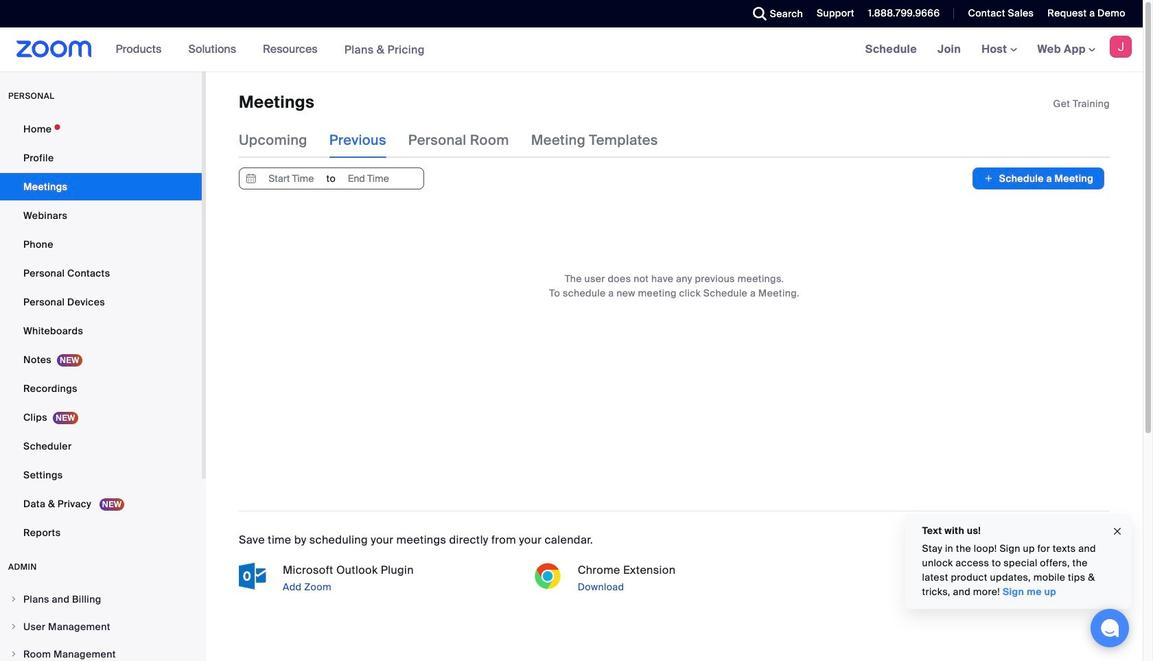 Task type: describe. For each thing, give the bounding box(es) containing it.
3 menu item from the top
[[0, 642, 202, 661]]

personal menu menu
[[0, 115, 202, 548]]

2 menu item from the top
[[0, 614, 202, 640]]

Date Range Picker End field
[[337, 169, 400, 189]]

Date Range Picker Start field
[[260, 169, 323, 189]]

profile picture image
[[1111, 36, 1133, 58]]

open chat image
[[1101, 619, 1120, 638]]

right image for third menu item from the bottom
[[10, 595, 18, 604]]

add image
[[985, 172, 994, 186]]

product information navigation
[[106, 27, 435, 72]]

tabs of meeting tab list
[[239, 123, 681, 158]]

1 menu item from the top
[[0, 587, 202, 613]]



Task type: vqa. For each thing, say whether or not it's contained in the screenshot.
"Search Contacts Input" text field
no



Task type: locate. For each thing, give the bounding box(es) containing it.
0 vertical spatial right image
[[10, 595, 18, 604]]

meetings navigation
[[856, 27, 1144, 72]]

0 vertical spatial menu item
[[0, 587, 202, 613]]

admin menu menu
[[0, 587, 202, 661]]

right image
[[10, 650, 18, 659]]

1 vertical spatial menu item
[[0, 614, 202, 640]]

right image
[[10, 595, 18, 604], [10, 623, 18, 631]]

date image
[[243, 169, 260, 189]]

right image for 2nd menu item from the top
[[10, 623, 18, 631]]

1 right image from the top
[[10, 595, 18, 604]]

2 vertical spatial menu item
[[0, 642, 202, 661]]

1 vertical spatial right image
[[10, 623, 18, 631]]

application
[[1054, 97, 1111, 111]]

banner
[[0, 27, 1144, 72]]

menu item
[[0, 587, 202, 613], [0, 614, 202, 640], [0, 642, 202, 661]]

2 right image from the top
[[10, 623, 18, 631]]

zoom logo image
[[16, 41, 92, 58]]

close image
[[1113, 524, 1124, 539]]



